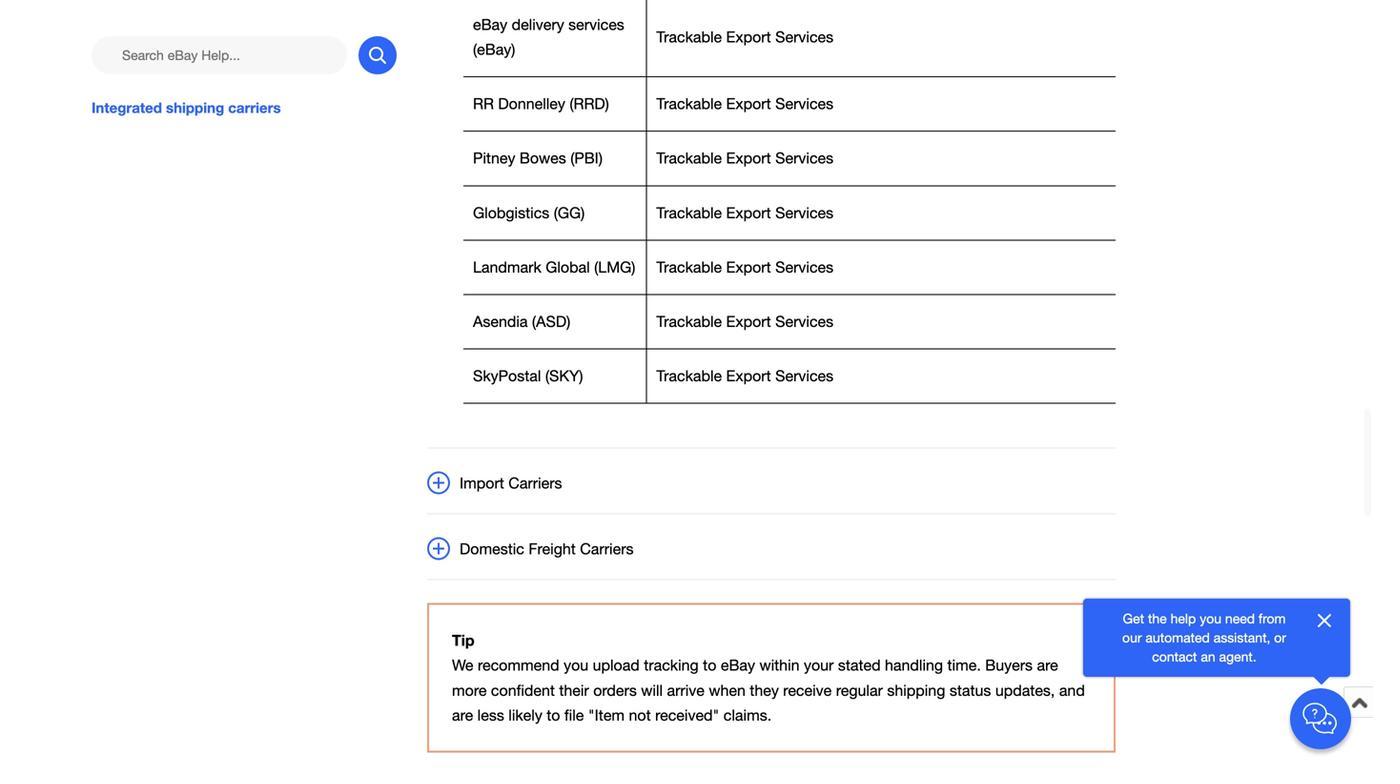 Task type: vqa. For each thing, say whether or not it's contained in the screenshot.
Vacheron in the left top of the page
no



Task type: locate. For each thing, give the bounding box(es) containing it.
will
[[641, 682, 663, 699]]

contact
[[1153, 649, 1198, 665]]

are up updates,
[[1037, 657, 1059, 675]]

trackable for globgistics (gg)
[[657, 204, 722, 222]]

1 vertical spatial are
[[452, 707, 473, 724]]

0 horizontal spatial you
[[564, 657, 589, 675]]

export
[[726, 28, 771, 46], [726, 95, 771, 113], [726, 149, 771, 167], [726, 204, 771, 222], [726, 258, 771, 276], [726, 313, 771, 330], [726, 367, 771, 385]]

freight
[[529, 541, 576, 558]]

1 horizontal spatial ebay
[[721, 657, 755, 675]]

trackable for rr donnelley (rrd)
[[657, 95, 722, 113]]

"item
[[588, 707, 625, 724]]

receive
[[783, 682, 832, 699]]

landmark global (lmg)
[[473, 258, 636, 276]]

1 vertical spatial carriers
[[580, 541, 634, 558]]

(pbi)
[[571, 149, 603, 167]]

you for tip
[[564, 657, 589, 675]]

to up when
[[703, 657, 717, 675]]

2 export from the top
[[726, 95, 771, 113]]

shipping down search ebay help... text field
[[166, 99, 224, 116]]

export for ebay delivery services (ebay)
[[726, 28, 771, 46]]

1 horizontal spatial you
[[1200, 611, 1222, 627]]

3 trackable export services from the top
[[657, 149, 834, 167]]

1 trackable export services from the top
[[657, 28, 834, 46]]

6 trackable export services from the top
[[657, 313, 834, 330]]

received"
[[655, 707, 720, 724]]

carriers right import
[[509, 475, 562, 492]]

5 trackable from the top
[[657, 258, 722, 276]]

time.
[[948, 657, 981, 675]]

import carriers
[[460, 475, 562, 492]]

your
[[804, 657, 834, 675]]

get the help you need from our automated assistant, or contact an agent.
[[1123, 611, 1287, 665]]

export for globgistics (gg)
[[726, 204, 771, 222]]

trackable export services for skypostal (sky)
[[657, 367, 834, 385]]

export for pitney bowes (pbi)
[[726, 149, 771, 167]]

are
[[1037, 657, 1059, 675], [452, 707, 473, 724]]

services
[[569, 16, 625, 33]]

shipping inside tip we recommend you upload tracking to ebay within your stated handling time. buyers are more confident their orders will arrive when they receive regular shipping status updates, and are less likely to file "item not received" claims.
[[887, 682, 946, 699]]

the
[[1148, 611, 1167, 627]]

2 trackable export services from the top
[[657, 95, 834, 113]]

need
[[1226, 611, 1255, 627]]

services for rr donnelley (rrd)
[[776, 95, 834, 113]]

7 trackable export services from the top
[[657, 367, 834, 385]]

landmark
[[473, 258, 542, 276]]

6 export from the top
[[726, 313, 771, 330]]

1 horizontal spatial carriers
[[580, 541, 634, 558]]

they
[[750, 682, 779, 699]]

you
[[1200, 611, 1222, 627], [564, 657, 589, 675]]

globgistics
[[473, 204, 550, 222]]

0 vertical spatial you
[[1200, 611, 1222, 627]]

1 vertical spatial ebay
[[721, 657, 755, 675]]

7 trackable from the top
[[657, 367, 722, 385]]

you right help
[[1200, 611, 1222, 627]]

trackable export services for globgistics (gg)
[[657, 204, 834, 222]]

are down more
[[452, 707, 473, 724]]

1 vertical spatial to
[[547, 707, 560, 724]]

0 horizontal spatial shipping
[[166, 99, 224, 116]]

you inside the get the help you need from our automated assistant, or contact an agent.
[[1200, 611, 1222, 627]]

services
[[776, 28, 834, 46], [776, 95, 834, 113], [776, 149, 834, 167], [776, 204, 834, 222], [776, 258, 834, 276], [776, 313, 834, 330], [776, 367, 834, 385]]

1 trackable from the top
[[657, 28, 722, 46]]

4 services from the top
[[776, 204, 834, 222]]

you for get
[[1200, 611, 1222, 627]]

0 horizontal spatial carriers
[[509, 475, 562, 492]]

(ebay)
[[473, 41, 516, 58]]

get the help you need from our automated assistant, or contact an agent. tooltip
[[1114, 610, 1295, 667]]

ebay up (ebay)
[[473, 16, 508, 33]]

6 services from the top
[[776, 313, 834, 330]]

you up their
[[564, 657, 589, 675]]

upload
[[593, 657, 640, 675]]

0 vertical spatial shipping
[[166, 99, 224, 116]]

globgistics (gg)
[[473, 204, 585, 222]]

6 trackable from the top
[[657, 313, 722, 330]]

5 services from the top
[[776, 258, 834, 276]]

4 trackable export services from the top
[[657, 204, 834, 222]]

ebay
[[473, 16, 508, 33], [721, 657, 755, 675]]

tip we recommend you upload tracking to ebay within your stated handling time. buyers are more confident their orders will arrive when they receive regular shipping status updates, and are less likely to file "item not received" claims.
[[452, 632, 1085, 724]]

rr donnelley (rrd)
[[473, 95, 609, 113]]

0 horizontal spatial ebay
[[473, 16, 508, 33]]

4 export from the top
[[726, 204, 771, 222]]

tip
[[452, 632, 475, 650]]

0 vertical spatial are
[[1037, 657, 1059, 675]]

trackable for pitney bowes (pbi)
[[657, 149, 722, 167]]

likely
[[509, 707, 543, 724]]

3 export from the top
[[726, 149, 771, 167]]

skypostal
[[473, 367, 541, 385]]

services for skypostal (sky)
[[776, 367, 834, 385]]

pitney
[[473, 149, 516, 167]]

trackable export services for rr donnelley (rrd)
[[657, 95, 834, 113]]

trackable for skypostal (sky)
[[657, 367, 722, 385]]

you inside tip we recommend you upload tracking to ebay within your stated handling time. buyers are more confident their orders will arrive when they receive regular shipping status updates, and are less likely to file "item not received" claims.
[[564, 657, 589, 675]]

shipping down handling
[[887, 682, 946, 699]]

services for pitney bowes (pbi)
[[776, 149, 834, 167]]

carriers
[[509, 475, 562, 492], [580, 541, 634, 558]]

(gg)
[[554, 204, 585, 222]]

5 export from the top
[[726, 258, 771, 276]]

trackable for landmark global (lmg)
[[657, 258, 722, 276]]

1 horizontal spatial shipping
[[887, 682, 946, 699]]

3 trackable from the top
[[657, 149, 722, 167]]

trackable export services
[[657, 28, 834, 46], [657, 95, 834, 113], [657, 149, 834, 167], [657, 204, 834, 222], [657, 258, 834, 276], [657, 313, 834, 330], [657, 367, 834, 385]]

to
[[703, 657, 717, 675], [547, 707, 560, 724]]

1 horizontal spatial to
[[703, 657, 717, 675]]

to left file
[[547, 707, 560, 724]]

5 trackable export services from the top
[[657, 258, 834, 276]]

1 services from the top
[[776, 28, 834, 46]]

trackable
[[657, 28, 722, 46], [657, 95, 722, 113], [657, 149, 722, 167], [657, 204, 722, 222], [657, 258, 722, 276], [657, 313, 722, 330], [657, 367, 722, 385]]

0 vertical spatial to
[[703, 657, 717, 675]]

carriers inside domestic freight carriers dropdown button
[[580, 541, 634, 558]]

and
[[1060, 682, 1085, 699]]

4 trackable from the top
[[657, 204, 722, 222]]

7 services from the top
[[776, 367, 834, 385]]

0 vertical spatial ebay
[[473, 16, 508, 33]]

2 trackable from the top
[[657, 95, 722, 113]]

carriers right freight
[[580, 541, 634, 558]]

orders
[[593, 682, 637, 699]]

0 vertical spatial carriers
[[509, 475, 562, 492]]

or
[[1275, 630, 1287, 646]]

1 vertical spatial shipping
[[887, 682, 946, 699]]

services for landmark global (lmg)
[[776, 258, 834, 276]]

confident
[[491, 682, 555, 699]]

ebay up when
[[721, 657, 755, 675]]

2 services from the top
[[776, 95, 834, 113]]

3 services from the top
[[776, 149, 834, 167]]

1 vertical spatial you
[[564, 657, 589, 675]]

carriers
[[228, 99, 281, 116]]

recommend
[[478, 657, 560, 675]]

stated
[[838, 657, 881, 675]]

handling
[[885, 657, 943, 675]]

1 export from the top
[[726, 28, 771, 46]]

services for globgistics (gg)
[[776, 204, 834, 222]]

7 export from the top
[[726, 367, 771, 385]]

shipping
[[166, 99, 224, 116], [887, 682, 946, 699]]



Task type: describe. For each thing, give the bounding box(es) containing it.
global
[[546, 258, 590, 276]]

from
[[1259, 611, 1286, 627]]

export for asendia (asd)
[[726, 313, 771, 330]]

status
[[950, 682, 991, 699]]

trackable export services for pitney bowes (pbi)
[[657, 149, 834, 167]]

their
[[559, 682, 589, 699]]

not
[[629, 707, 651, 724]]

carriers inside import carriers dropdown button
[[509, 475, 562, 492]]

export for rr donnelley (rrd)
[[726, 95, 771, 113]]

Search eBay Help... text field
[[92, 36, 347, 74]]

claims.
[[724, 707, 772, 724]]

less
[[478, 707, 504, 724]]

domestic freight carriers
[[460, 541, 634, 558]]

asendia (asd)
[[473, 313, 571, 330]]

delivery
[[512, 16, 564, 33]]

domestic
[[460, 541, 525, 558]]

ebay inside ebay delivery services (ebay)
[[473, 16, 508, 33]]

skypostal (sky)
[[473, 367, 583, 385]]

export for skypostal (sky)
[[726, 367, 771, 385]]

help
[[1171, 611, 1196, 627]]

assistant,
[[1214, 630, 1271, 646]]

pitney bowes (pbi)
[[473, 149, 603, 167]]

agent.
[[1220, 649, 1257, 665]]

tracking
[[644, 657, 699, 675]]

integrated
[[92, 99, 162, 116]]

import carriers button
[[427, 472, 1116, 496]]

0 horizontal spatial are
[[452, 707, 473, 724]]

an
[[1201, 649, 1216, 665]]

rr
[[473, 95, 494, 113]]

trackable export services for asendia (asd)
[[657, 313, 834, 330]]

trackable for ebay delivery services (ebay)
[[657, 28, 722, 46]]

buyers
[[986, 657, 1033, 675]]

integrated shipping carriers
[[92, 99, 281, 116]]

more
[[452, 682, 487, 699]]

trackable for asendia (asd)
[[657, 313, 722, 330]]

file
[[565, 707, 584, 724]]

(lmg)
[[594, 258, 636, 276]]

services for ebay delivery services (ebay)
[[776, 28, 834, 46]]

automated
[[1146, 630, 1210, 646]]

integrated shipping carriers link
[[92, 97, 397, 118]]

ebay delivery services (ebay)
[[473, 16, 625, 58]]

arrive
[[667, 682, 705, 699]]

(rrd)
[[570, 95, 609, 113]]

our
[[1123, 630, 1142, 646]]

regular
[[836, 682, 883, 699]]

services for asendia (asd)
[[776, 313, 834, 330]]

(sky)
[[545, 367, 583, 385]]

import
[[460, 475, 504, 492]]

export for landmark global (lmg)
[[726, 258, 771, 276]]

we
[[452, 657, 474, 675]]

domestic freight carriers button
[[427, 538, 1116, 561]]

asendia
[[473, 313, 528, 330]]

shipping inside integrated shipping carriers link
[[166, 99, 224, 116]]

donnelley
[[498, 95, 566, 113]]

ebay inside tip we recommend you upload tracking to ebay within your stated handling time. buyers are more confident their orders will arrive when they receive regular shipping status updates, and are less likely to file "item not received" claims.
[[721, 657, 755, 675]]

within
[[760, 657, 800, 675]]

0 horizontal spatial to
[[547, 707, 560, 724]]

when
[[709, 682, 746, 699]]

updates,
[[996, 682, 1055, 699]]

get
[[1123, 611, 1145, 627]]

trackable export services for landmark global (lmg)
[[657, 258, 834, 276]]

1 horizontal spatial are
[[1037, 657, 1059, 675]]

(asd)
[[532, 313, 571, 330]]

bowes
[[520, 149, 566, 167]]

trackable export services for ebay delivery services (ebay)
[[657, 28, 834, 46]]



